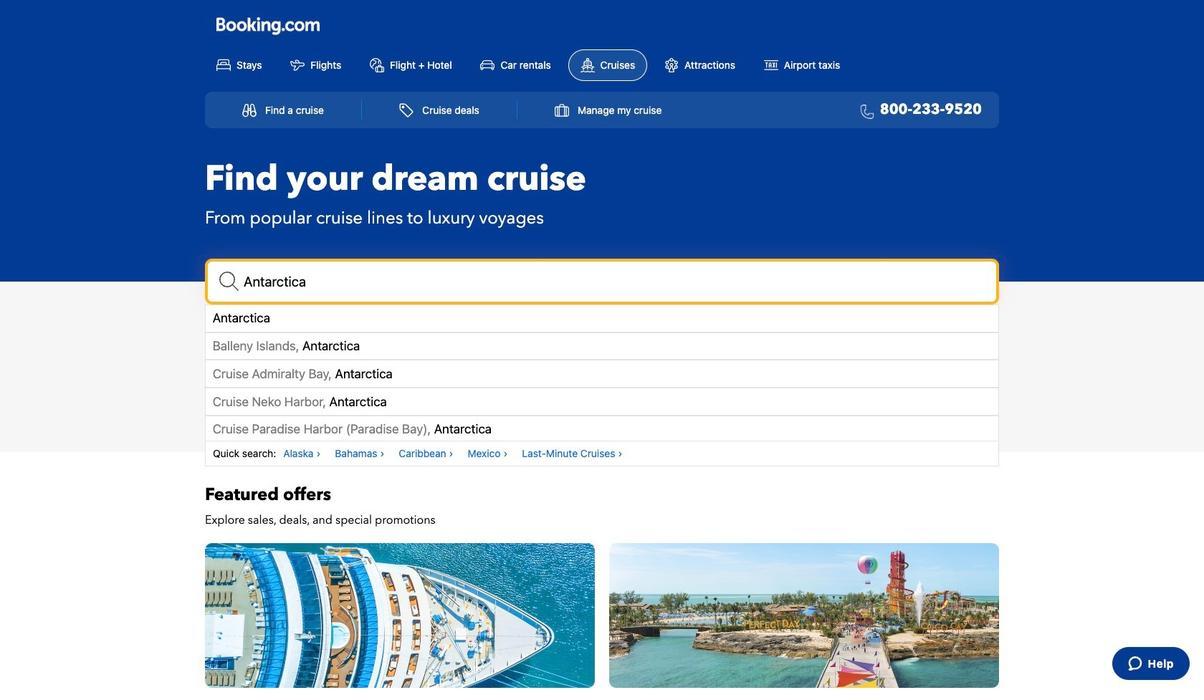 Task type: vqa. For each thing, say whether or not it's contained in the screenshot.
top Take
no



Task type: describe. For each thing, give the bounding box(es) containing it.
booking.com home image
[[216, 16, 320, 36]]

open the cruiseline cruise search filter menu image
[[744, 333, 755, 343]]

oceania cruises has been selected for your cruise search filter. remove oceania cruises from your cruise search filter. image
[[262, 422, 271, 432]]

05/26/2024 - 05/29/2024 has been selected for your cruise search filter. remove 05/26/2024 - 05/29/2024 from your cruise search filter. image
[[282, 406, 291, 416]]



Task type: locate. For each thing, give the bounding box(es) containing it.
open the departure date cruise search filter menu image
[[420, 333, 431, 343]]

Where do you want to cruise? text field
[[205, 259, 999, 304]]

open the departure port cruise search filter menu image
[[643, 333, 653, 343]]

open the trip length cruise search filter menu image
[[528, 333, 539, 343]]

travel menu navigation
[[205, 91, 999, 128]]

cheap cruises image
[[609, 543, 999, 688]]

cruise sale image
[[205, 543, 595, 688]]

list box
[[205, 304, 999, 471]]

None field
[[205, 259, 999, 471]]



